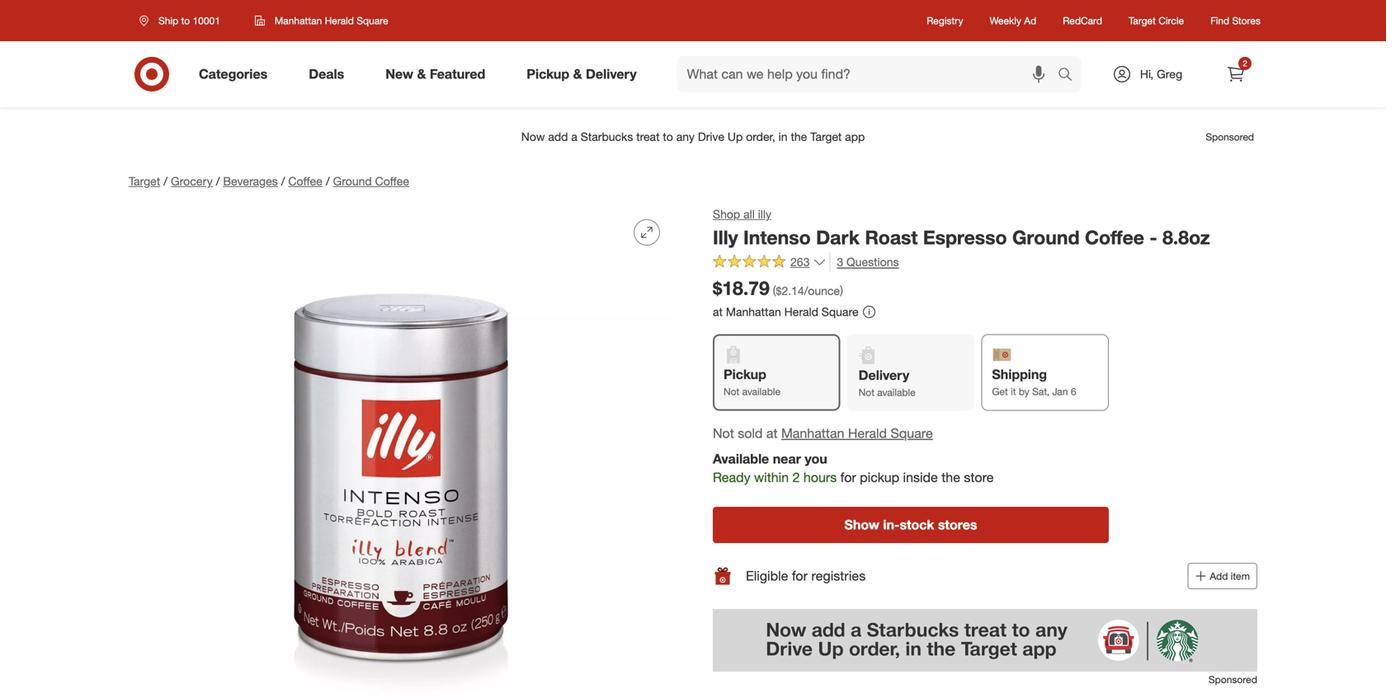 Task type: locate. For each thing, give the bounding box(es) containing it.
new
[[386, 66, 413, 82]]

for right 'hours'
[[840, 470, 856, 486]]

2 vertical spatial square
[[891, 426, 933, 442]]

ground right coffee link
[[333, 174, 372, 189]]

0 vertical spatial ground
[[333, 174, 372, 189]]

square inside manhattan herald square dropdown button
[[357, 14, 388, 27]]

1 horizontal spatial pickup
[[724, 367, 766, 383]]

questions
[[847, 255, 899, 270]]

stock
[[900, 517, 934, 533]]

by
[[1019, 386, 1030, 398]]

1 vertical spatial delivery
[[859, 367, 909, 383]]

0 vertical spatial herald
[[325, 14, 354, 27]]

add item button
[[1188, 564, 1257, 590]]

manhattan up you
[[781, 426, 844, 442]]

delivery
[[586, 66, 637, 82], [859, 367, 909, 383]]

manhattan up deals
[[275, 14, 322, 27]]

deals link
[[295, 56, 365, 92]]

1 horizontal spatial delivery
[[859, 367, 909, 383]]

0 horizontal spatial pickup
[[527, 66, 569, 82]]

shipping
[[992, 367, 1047, 383]]

advertisement region
[[116, 117, 1271, 157], [713, 610, 1257, 672]]

at
[[713, 305, 723, 319], [766, 426, 778, 442]]

manhattan herald square
[[275, 14, 388, 27]]

/ right coffee link
[[326, 174, 330, 189]]

available near you ready within 2 hours for pickup inside the store
[[713, 451, 994, 486]]

show
[[844, 517, 879, 533]]

1 & from the left
[[417, 66, 426, 82]]

manhattan down $18.79
[[726, 305, 781, 319]]

coffee
[[288, 174, 323, 189], [375, 174, 409, 189], [1085, 226, 1144, 249]]

pickup
[[860, 470, 899, 486]]

target
[[1129, 14, 1156, 27], [129, 174, 160, 189]]

2 horizontal spatial coffee
[[1085, 226, 1144, 249]]

square
[[357, 14, 388, 27], [822, 305, 859, 319], [891, 426, 933, 442]]

hours
[[804, 470, 837, 486]]

target for target circle
[[1129, 14, 1156, 27]]

hi,
[[1140, 67, 1154, 81]]

square up 'new'
[[357, 14, 388, 27]]

grocery
[[171, 174, 213, 189]]

pickup inside pickup not available
[[724, 367, 766, 383]]

not
[[724, 386, 740, 398], [859, 386, 875, 399], [713, 426, 734, 442]]

ground
[[333, 174, 372, 189], [1012, 226, 1080, 249]]

0 horizontal spatial at
[[713, 305, 723, 319]]

available inside pickup not available
[[742, 386, 781, 398]]

coffee inside shop all illy illy intenso dark roast espresso ground coffee - 8.8oz
[[1085, 226, 1144, 249]]

manhattan
[[275, 14, 322, 27], [726, 305, 781, 319], [781, 426, 844, 442]]

pickup for &
[[527, 66, 569, 82]]

0 vertical spatial 2
[[1243, 58, 1247, 68]]

2 & from the left
[[573, 66, 582, 82]]

not up manhattan herald square button
[[859, 386, 875, 399]]

target link
[[129, 174, 160, 189]]

1 vertical spatial pickup
[[724, 367, 766, 383]]

0 vertical spatial for
[[840, 470, 856, 486]]

0 horizontal spatial available
[[742, 386, 781, 398]]

1 horizontal spatial ground
[[1012, 226, 1080, 249]]

manhattan inside manhattan herald square dropdown button
[[275, 14, 322, 27]]

3 questions
[[837, 255, 899, 270]]

0 horizontal spatial square
[[357, 14, 388, 27]]

stores
[[1232, 14, 1261, 27]]

pickup & delivery
[[527, 66, 637, 82]]

1 horizontal spatial &
[[573, 66, 582, 82]]

0 vertical spatial advertisement region
[[116, 117, 1271, 157]]

2 / from the left
[[216, 174, 220, 189]]

0 vertical spatial manhattan
[[275, 14, 322, 27]]

ad
[[1024, 14, 1036, 27]]

near
[[773, 451, 801, 467]]

1 horizontal spatial 2
[[1243, 58, 1247, 68]]

1 vertical spatial square
[[822, 305, 859, 319]]

0 vertical spatial at
[[713, 305, 723, 319]]

for right the eligible
[[792, 569, 808, 585]]

1 horizontal spatial coffee
[[375, 174, 409, 189]]

/ounce
[[804, 284, 840, 298]]

hi, greg
[[1140, 67, 1182, 81]]

/ right grocery on the left top
[[216, 174, 220, 189]]

redcard
[[1063, 14, 1102, 27]]

sat,
[[1032, 386, 1050, 398]]

0 horizontal spatial delivery
[[586, 66, 637, 82]]

/
[[164, 174, 167, 189], [216, 174, 220, 189], [281, 174, 285, 189], [326, 174, 330, 189]]

delivery inside delivery not available
[[859, 367, 909, 383]]

/ left coffee link
[[281, 174, 285, 189]]

0 horizontal spatial 2
[[793, 470, 800, 486]]

0 horizontal spatial target
[[129, 174, 160, 189]]

What can we help you find? suggestions appear below search field
[[677, 56, 1062, 92]]

0 horizontal spatial ground
[[333, 174, 372, 189]]

ground for espresso
[[1012, 226, 1080, 249]]

search
[[1050, 68, 1090, 84]]

1 horizontal spatial for
[[840, 470, 856, 486]]

coffee for /
[[375, 174, 409, 189]]

search button
[[1050, 56, 1090, 96]]

not inside delivery not available
[[859, 386, 875, 399]]

$18.79 ( $2.14 /ounce )
[[713, 277, 843, 300]]

1 vertical spatial at
[[766, 426, 778, 442]]

0 vertical spatial square
[[357, 14, 388, 27]]

available up manhattan herald square button
[[877, 386, 916, 399]]

ready
[[713, 470, 750, 486]]

$18.79
[[713, 277, 770, 300]]

square up inside
[[891, 426, 933, 442]]

herald up available near you ready within 2 hours for pickup inside the store
[[848, 426, 887, 442]]

target left grocery on the left top
[[129, 174, 160, 189]]

1 vertical spatial manhattan
[[726, 305, 781, 319]]

get
[[992, 386, 1008, 398]]

illy intenso dark roast espresso ground coffee - 8.8oz, 1 of 7 image
[[129, 206, 673, 699]]

1 horizontal spatial at
[[766, 426, 778, 442]]

find stores link
[[1210, 14, 1261, 28]]

263
[[790, 255, 810, 270]]

delivery inside pickup & delivery link
[[586, 66, 637, 82]]

/ right target "link" on the left of page
[[164, 174, 167, 189]]

0 vertical spatial delivery
[[586, 66, 637, 82]]

grocery link
[[171, 174, 213, 189]]

-
[[1150, 226, 1157, 249]]

0 horizontal spatial &
[[417, 66, 426, 82]]

herald
[[325, 14, 354, 27], [784, 305, 818, 319], [848, 426, 887, 442]]

herald inside dropdown button
[[325, 14, 354, 27]]

espresso
[[923, 226, 1007, 249]]

jan
[[1052, 386, 1068, 398]]

1 vertical spatial ground
[[1012, 226, 1080, 249]]

shop
[[713, 207, 740, 222]]

1 horizontal spatial target
[[1129, 14, 1156, 27]]

0 vertical spatial pickup
[[527, 66, 569, 82]]

categories link
[[185, 56, 288, 92]]

2 horizontal spatial herald
[[848, 426, 887, 442]]

not left the sold at the bottom
[[713, 426, 734, 442]]

1 / from the left
[[164, 174, 167, 189]]

herald down "$2.14"
[[784, 305, 818, 319]]

target left circle
[[1129, 14, 1156, 27]]

ground inside shop all illy illy intenso dark roast espresso ground coffee - 8.8oz
[[1012, 226, 1080, 249]]

ship to 10001 button
[[129, 6, 238, 35]]

1 vertical spatial target
[[129, 174, 160, 189]]

roast
[[865, 226, 918, 249]]

pickup
[[527, 66, 569, 82], [724, 367, 766, 383]]

not inside pickup not available
[[724, 386, 740, 398]]

at right the sold at the bottom
[[766, 426, 778, 442]]

square down ) in the top right of the page
[[822, 305, 859, 319]]

it
[[1011, 386, 1016, 398]]

1 vertical spatial herald
[[784, 305, 818, 319]]

2
[[1243, 58, 1247, 68], [793, 470, 800, 486]]

available up the sold at the bottom
[[742, 386, 781, 398]]

for inside available near you ready within 2 hours for pickup inside the store
[[840, 470, 856, 486]]

add item
[[1210, 571, 1250, 583]]

deals
[[309, 66, 344, 82]]

4 / from the left
[[326, 174, 330, 189]]

0 horizontal spatial herald
[[325, 14, 354, 27]]

new & featured
[[386, 66, 485, 82]]

herald up deals link
[[325, 14, 354, 27]]

at down $18.79
[[713, 305, 723, 319]]

available for delivery
[[877, 386, 916, 399]]

available inside delivery not available
[[877, 386, 916, 399]]

1 horizontal spatial square
[[822, 305, 859, 319]]

1 vertical spatial 2
[[793, 470, 800, 486]]

dark
[[816, 226, 860, 249]]

2 down the stores
[[1243, 58, 1247, 68]]

beverages
[[223, 174, 278, 189]]

pickup for not
[[724, 367, 766, 383]]

ground right espresso
[[1012, 226, 1080, 249]]

available
[[742, 386, 781, 398], [877, 386, 916, 399]]

the
[[942, 470, 960, 486]]

0 horizontal spatial for
[[792, 569, 808, 585]]

& for new
[[417, 66, 426, 82]]

add
[[1210, 571, 1228, 583]]

0 vertical spatial target
[[1129, 14, 1156, 27]]

1 horizontal spatial available
[[877, 386, 916, 399]]

not up the sold at the bottom
[[724, 386, 740, 398]]

2 down near on the right bottom of the page
[[793, 470, 800, 486]]



Task type: vqa. For each thing, say whether or not it's contained in the screenshot.
the right "Herald"
yes



Task type: describe. For each thing, give the bounding box(es) containing it.
shipping get it by sat, jan 6
[[992, 367, 1076, 398]]

manhattan herald square button
[[244, 6, 399, 35]]

ship
[[158, 14, 178, 27]]

illy
[[758, 207, 771, 222]]

intenso
[[743, 226, 811, 249]]

not sold at manhattan herald square
[[713, 426, 933, 442]]

target for target / grocery / beverages / coffee / ground coffee
[[129, 174, 160, 189]]

ground coffee link
[[333, 174, 409, 189]]

1 vertical spatial for
[[792, 569, 808, 585]]

target circle link
[[1129, 14, 1184, 28]]

all
[[743, 207, 755, 222]]

to
[[181, 14, 190, 27]]

1 vertical spatial advertisement region
[[713, 610, 1257, 672]]

weekly ad link
[[990, 14, 1036, 28]]

0 horizontal spatial coffee
[[288, 174, 323, 189]]

featured
[[430, 66, 485, 82]]

263 link
[[713, 253, 826, 273]]

weekly
[[990, 14, 1021, 27]]

new & featured link
[[371, 56, 506, 92]]

2 vertical spatial manhattan
[[781, 426, 844, 442]]

inside
[[903, 470, 938, 486]]

pickup not available
[[724, 367, 781, 398]]

redcard link
[[1063, 14, 1102, 28]]

)
[[840, 284, 843, 298]]

10001
[[193, 14, 220, 27]]

beverages link
[[223, 174, 278, 189]]

in-
[[883, 517, 900, 533]]

available
[[713, 451, 769, 467]]

show in-stock stores
[[844, 517, 977, 533]]

coffee link
[[288, 174, 323, 189]]

show in-stock stores button
[[713, 507, 1109, 544]]

6
[[1071, 386, 1076, 398]]

pickup & delivery link
[[513, 56, 657, 92]]

shop all illy illy intenso dark roast espresso ground coffee - 8.8oz
[[713, 207, 1210, 249]]

manhattan herald square button
[[781, 424, 933, 443]]

2 inside available near you ready within 2 hours for pickup inside the store
[[793, 470, 800, 486]]

$2.14
[[776, 284, 804, 298]]

stores
[[938, 517, 977, 533]]

you
[[805, 451, 827, 467]]

greg
[[1157, 67, 1182, 81]]

not for pickup
[[724, 386, 740, 398]]

2 horizontal spatial square
[[891, 426, 933, 442]]

3 / from the left
[[281, 174, 285, 189]]

8.8oz
[[1163, 226, 1210, 249]]

not for delivery
[[859, 386, 875, 399]]

find
[[1210, 14, 1229, 27]]

ground for /
[[333, 174, 372, 189]]

(
[[773, 284, 776, 298]]

find stores
[[1210, 14, 1261, 27]]

available for pickup
[[742, 386, 781, 398]]

delivery not available
[[859, 367, 916, 399]]

weekly ad
[[990, 14, 1036, 27]]

3
[[837, 255, 843, 270]]

coffee for illy
[[1085, 226, 1144, 249]]

within
[[754, 470, 789, 486]]

& for pickup
[[573, 66, 582, 82]]

sold
[[738, 426, 763, 442]]

sponsored
[[1209, 674, 1257, 686]]

2 vertical spatial herald
[[848, 426, 887, 442]]

registry link
[[927, 14, 963, 28]]

ship to 10001
[[158, 14, 220, 27]]

registries
[[811, 569, 866, 585]]

2 link
[[1218, 56, 1254, 92]]

3 questions link
[[829, 253, 899, 272]]

registry
[[927, 14, 963, 27]]

circle
[[1159, 14, 1184, 27]]

item
[[1231, 571, 1250, 583]]

eligible for registries
[[746, 569, 866, 585]]

illy
[[713, 226, 738, 249]]

target / grocery / beverages / coffee / ground coffee
[[129, 174, 409, 189]]

1 horizontal spatial herald
[[784, 305, 818, 319]]

categories
[[199, 66, 268, 82]]

eligible
[[746, 569, 788, 585]]

at manhattan herald square
[[713, 305, 859, 319]]



